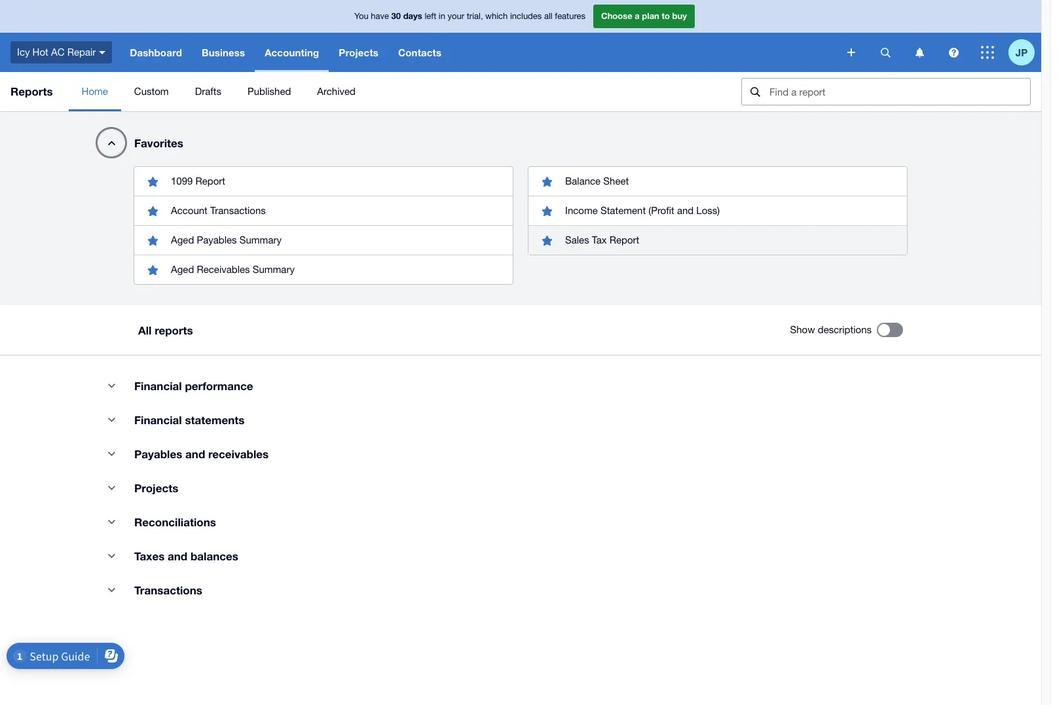 Task type: describe. For each thing, give the bounding box(es) containing it.
receivables
[[208, 448, 269, 461]]

show
[[791, 324, 816, 336]]

1 horizontal spatial svg image
[[916, 48, 924, 57]]

aged payables summary
[[171, 235, 282, 246]]

sales
[[566, 235, 590, 246]]

all
[[545, 11, 553, 21]]

choose a plan to buy
[[602, 11, 688, 21]]

collapse report group image for financial performance
[[98, 373, 125, 399]]

account transactions link
[[134, 196, 513, 225]]

svg image inside icy hot ac repair popup button
[[99, 51, 106, 54]]

balances
[[191, 550, 239, 564]]

which
[[486, 11, 508, 21]]

remove favorite image for balance sheet
[[534, 168, 560, 195]]

collapse report group image for financial statements
[[98, 407, 125, 433]]

business button
[[192, 33, 255, 72]]

collapse report group image for reconciliations
[[98, 509, 125, 535]]

30
[[392, 11, 401, 21]]

1 vertical spatial transactions
[[134, 584, 202, 598]]

1099 report
[[171, 176, 226, 187]]

account transactions
[[171, 205, 266, 216]]

sales tax report link
[[529, 225, 908, 255]]

dashboard link
[[120, 33, 192, 72]]

remove favorite image for aged receivables summary
[[140, 257, 166, 283]]

Find a report text field
[[769, 79, 1031, 105]]

navigation inside banner
[[120, 33, 839, 72]]

reports
[[155, 323, 193, 337]]

all
[[138, 323, 152, 337]]

1 horizontal spatial svg image
[[881, 48, 891, 57]]

icy hot ac repair button
[[0, 33, 120, 72]]

payables and receivables
[[134, 448, 269, 461]]

published link
[[235, 72, 304, 111]]

menu containing home
[[69, 72, 731, 111]]

archived
[[317, 86, 356, 97]]

left
[[425, 11, 437, 21]]

collapse report group image for taxes and balances
[[98, 543, 125, 570]]

2 horizontal spatial svg image
[[982, 46, 995, 59]]

you
[[355, 11, 369, 21]]

trial,
[[467, 11, 483, 21]]

0 vertical spatial payables
[[197, 235, 237, 246]]

(profit
[[649, 205, 675, 216]]

performance
[[185, 379, 253, 393]]

collapse report group image for projects
[[98, 475, 125, 501]]

0 vertical spatial report
[[196, 176, 226, 187]]

jp
[[1016, 46, 1028, 58]]

financial performance
[[134, 379, 253, 393]]

icy hot ac repair
[[17, 46, 96, 58]]

0 horizontal spatial projects
[[134, 482, 179, 496]]

choose
[[602, 11, 633, 21]]

summary for aged receivables summary
[[253, 264, 295, 275]]

remove favorite image for account transactions
[[140, 198, 166, 224]]

taxes
[[134, 550, 165, 564]]

1099
[[171, 176, 193, 187]]

financial for financial statements
[[134, 414, 182, 427]]

statements
[[185, 414, 245, 427]]

hot
[[33, 46, 48, 58]]

buy
[[673, 11, 688, 21]]

have
[[371, 11, 389, 21]]

plan
[[643, 11, 660, 21]]

a
[[635, 11, 640, 21]]

business
[[202, 47, 245, 58]]



Task type: locate. For each thing, give the bounding box(es) containing it.
summary up aged receivables summary
[[240, 235, 282, 246]]

report
[[196, 176, 226, 187], [610, 235, 640, 246]]

expand report group image
[[98, 130, 125, 156]]

1 horizontal spatial transactions
[[210, 205, 266, 216]]

days
[[404, 11, 423, 21]]

1 vertical spatial payables
[[134, 448, 182, 461]]

2 aged from the top
[[171, 264, 194, 275]]

financial down financial performance
[[134, 414, 182, 427]]

1 vertical spatial projects
[[134, 482, 179, 496]]

aged inside "link"
[[171, 264, 194, 275]]

transactions down taxes and balances
[[134, 584, 202, 598]]

aged down account
[[171, 235, 194, 246]]

1 vertical spatial and
[[186, 448, 205, 461]]

sales tax report
[[566, 235, 640, 246]]

archived link
[[304, 72, 369, 111]]

remove favorite image left income on the top of page
[[534, 198, 560, 224]]

0 vertical spatial and
[[678, 205, 694, 216]]

tax
[[592, 235, 607, 246]]

accounting
[[265, 47, 319, 58]]

0 vertical spatial transactions
[[210, 205, 266, 216]]

1 aged from the top
[[171, 235, 194, 246]]

aged payables summary link
[[134, 225, 513, 255]]

and right taxes on the bottom
[[168, 550, 188, 564]]

balance
[[566, 176, 601, 187]]

favorites
[[134, 136, 183, 150]]

and down "financial statements"
[[186, 448, 205, 461]]

jp button
[[1009, 33, 1042, 72]]

1 vertical spatial summary
[[253, 264, 295, 275]]

custom link
[[121, 72, 182, 111]]

1 vertical spatial collapse report group image
[[98, 407, 125, 433]]

payables
[[197, 235, 237, 246], [134, 448, 182, 461]]

svg image right repair on the left top of page
[[99, 51, 106, 54]]

1 vertical spatial financial
[[134, 414, 182, 427]]

remove favorite image inside sales tax report link
[[534, 227, 560, 254]]

and for balances
[[168, 550, 188, 564]]

financial statements
[[134, 414, 245, 427]]

descriptions
[[818, 324, 872, 336]]

report right 1099 on the left of page
[[196, 176, 226, 187]]

1 horizontal spatial report
[[610, 235, 640, 246]]

projects
[[339, 47, 379, 58], [134, 482, 179, 496]]

3 collapse report group image from the top
[[98, 543, 125, 570]]

None field
[[742, 78, 1032, 106]]

transactions up aged payables summary
[[210, 205, 266, 216]]

0 horizontal spatial svg image
[[848, 49, 856, 56]]

banner
[[0, 0, 1042, 72]]

balance sheet link
[[529, 167, 908, 196]]

remove favorite image inside account transactions link
[[140, 198, 166, 224]]

published
[[248, 86, 291, 97]]

custom
[[134, 86, 169, 97]]

1 vertical spatial aged
[[171, 264, 194, 275]]

2 financial from the top
[[134, 414, 182, 427]]

0 horizontal spatial report
[[196, 176, 226, 187]]

4 collapse report group image from the top
[[98, 577, 125, 604]]

sheet
[[604, 176, 629, 187]]

includes
[[511, 11, 542, 21]]

summary for aged payables summary
[[240, 235, 282, 246]]

financial
[[134, 379, 182, 393], [134, 414, 182, 427]]

0 vertical spatial collapse report group image
[[98, 373, 125, 399]]

navigation containing dashboard
[[120, 33, 839, 72]]

collapse report group image for payables and receivables
[[98, 441, 125, 467]]

drafts link
[[182, 72, 235, 111]]

income statement (profit and loss) link
[[529, 196, 908, 225]]

statement
[[601, 205, 646, 216]]

in
[[439, 11, 446, 21]]

contacts
[[399, 47, 442, 58]]

your
[[448, 11, 465, 21]]

dashboard
[[130, 47, 182, 58]]

aged receivables summary link
[[134, 255, 513, 284]]

receivables
[[197, 264, 250, 275]]

home
[[82, 86, 108, 97]]

projects up reconciliations
[[134, 482, 179, 496]]

2 vertical spatial and
[[168, 550, 188, 564]]

remove favorite image
[[534, 168, 560, 195], [140, 198, 166, 224], [534, 198, 560, 224], [534, 227, 560, 254]]

remove favorite image
[[140, 168, 166, 195], [140, 227, 166, 254], [140, 257, 166, 283]]

1 vertical spatial remove favorite image
[[140, 227, 166, 254]]

summary inside "link"
[[253, 264, 295, 275]]

ac
[[51, 46, 65, 58]]

reports
[[10, 85, 53, 98]]

1 horizontal spatial projects
[[339, 47, 379, 58]]

0 horizontal spatial transactions
[[134, 584, 202, 598]]

summary right receivables
[[253, 264, 295, 275]]

icy
[[17, 46, 30, 58]]

1 remove favorite image from the top
[[140, 168, 166, 195]]

accounting button
[[255, 33, 329, 72]]

1 collapse report group image from the top
[[98, 441, 125, 467]]

1 vertical spatial report
[[610, 235, 640, 246]]

remove favorite image inside aged receivables summary "link"
[[140, 257, 166, 283]]

and left "loss)"
[[678, 205, 694, 216]]

collapse report group image
[[98, 373, 125, 399], [98, 407, 125, 433], [98, 543, 125, 570]]

0 vertical spatial projects
[[339, 47, 379, 58]]

repair
[[67, 46, 96, 58]]

svg image
[[982, 46, 995, 59], [916, 48, 924, 57], [99, 51, 106, 54]]

1 horizontal spatial payables
[[197, 235, 237, 246]]

contacts button
[[389, 33, 452, 72]]

projects button
[[329, 33, 389, 72]]

remove favorite image left balance
[[534, 168, 560, 195]]

3 remove favorite image from the top
[[140, 257, 166, 283]]

remove favorite image for sales tax report
[[534, 227, 560, 254]]

remove favorite image for income statement (profit and loss)
[[534, 198, 560, 224]]

collapse report group image for transactions
[[98, 577, 125, 604]]

menu
[[69, 72, 731, 111]]

aged for aged receivables summary
[[171, 264, 194, 275]]

projects down 'you' at the left of the page
[[339, 47, 379, 58]]

0 vertical spatial financial
[[134, 379, 182, 393]]

remove favorite image left sales
[[534, 227, 560, 254]]

3 collapse report group image from the top
[[98, 509, 125, 535]]

drafts
[[195, 86, 221, 97]]

remove favorite image inside the aged payables summary link
[[140, 227, 166, 254]]

and inside 'income statement (profit and loss)' link
[[678, 205, 694, 216]]

0 vertical spatial aged
[[171, 235, 194, 246]]

aged receivables summary
[[171, 264, 295, 275]]

report right tax
[[610, 235, 640, 246]]

2 vertical spatial remove favorite image
[[140, 257, 166, 283]]

transactions
[[210, 205, 266, 216], [134, 584, 202, 598]]

2 vertical spatial collapse report group image
[[98, 543, 125, 570]]

payables down 'account transactions'
[[197, 235, 237, 246]]

remove favorite image inside 'income statement (profit and loss)' link
[[534, 198, 560, 224]]

you have 30 days left in your trial, which includes all features
[[355, 11, 586, 21]]

aged for aged payables summary
[[171, 235, 194, 246]]

navigation
[[120, 33, 839, 72]]

summary
[[240, 235, 282, 246], [253, 264, 295, 275]]

financial up "financial statements"
[[134, 379, 182, 393]]

2 remove favorite image from the top
[[140, 227, 166, 254]]

remove favorite image left account
[[140, 198, 166, 224]]

banner containing jp
[[0, 0, 1042, 72]]

home link
[[69, 72, 121, 111]]

payables down "financial statements"
[[134, 448, 182, 461]]

1 collapse report group image from the top
[[98, 373, 125, 399]]

svg image left jp
[[982, 46, 995, 59]]

collapse report group image
[[98, 441, 125, 467], [98, 475, 125, 501], [98, 509, 125, 535], [98, 577, 125, 604]]

remove favorite image inside the 1099 report link
[[140, 168, 166, 195]]

reconciliations
[[134, 516, 216, 530]]

all reports
[[138, 323, 193, 337]]

svg image
[[881, 48, 891, 57], [949, 48, 959, 57], [848, 49, 856, 56]]

svg image up find a report text box
[[916, 48, 924, 57]]

2 collapse report group image from the top
[[98, 475, 125, 501]]

taxes and balances
[[134, 550, 239, 564]]

balance sheet
[[566, 176, 629, 187]]

0 vertical spatial summary
[[240, 235, 282, 246]]

to
[[662, 11, 670, 21]]

show descriptions
[[791, 324, 872, 336]]

and
[[678, 205, 694, 216], [186, 448, 205, 461], [168, 550, 188, 564]]

1 financial from the top
[[134, 379, 182, 393]]

remove favorite image for aged payables summary
[[140, 227, 166, 254]]

income statement (profit and loss)
[[566, 205, 720, 216]]

projects inside projects popup button
[[339, 47, 379, 58]]

remove favorite image inside balance sheet link
[[534, 168, 560, 195]]

2 horizontal spatial svg image
[[949, 48, 959, 57]]

income
[[566, 205, 598, 216]]

0 horizontal spatial svg image
[[99, 51, 106, 54]]

account
[[171, 205, 208, 216]]

features
[[555, 11, 586, 21]]

1099 report link
[[134, 167, 513, 196]]

loss)
[[697, 205, 720, 216]]

0 horizontal spatial payables
[[134, 448, 182, 461]]

2 collapse report group image from the top
[[98, 407, 125, 433]]

0 vertical spatial remove favorite image
[[140, 168, 166, 195]]

and for receivables
[[186, 448, 205, 461]]

remove favorite image for 1099 report
[[140, 168, 166, 195]]

aged left receivables
[[171, 264, 194, 275]]

financial for financial performance
[[134, 379, 182, 393]]

aged
[[171, 235, 194, 246], [171, 264, 194, 275]]



Task type: vqa. For each thing, say whether or not it's contained in the screenshot.
Financial to the top
yes



